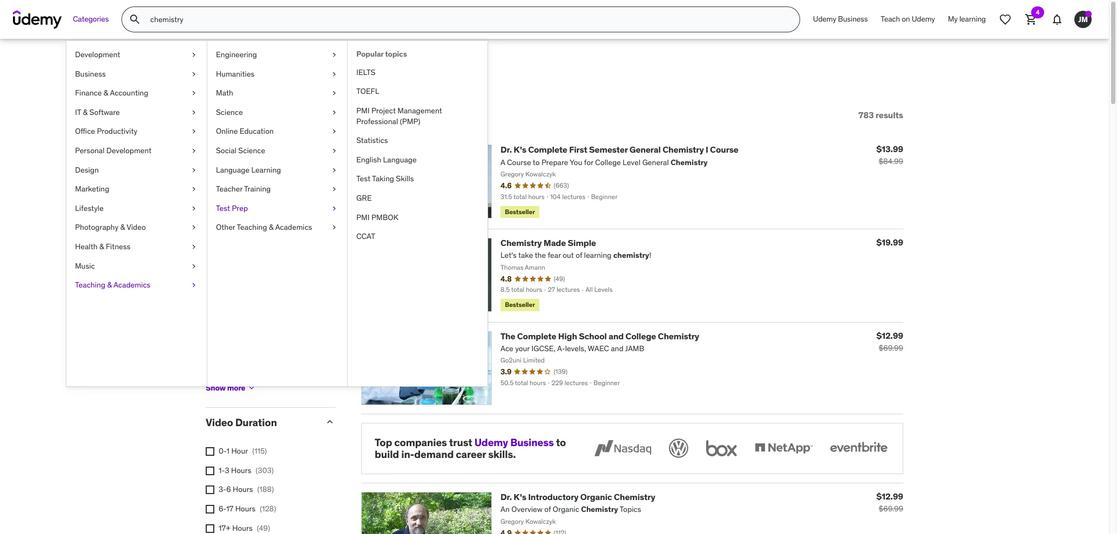 Task type: describe. For each thing, give the bounding box(es) containing it.
17+ hours (49)
[[219, 524, 270, 533]]

small image inside filter button
[[213, 110, 224, 121]]

semester
[[589, 144, 628, 155]]

for
[[300, 64, 323, 86]]

pmi for pmi project management professional (pmp)
[[356, 106, 370, 116]]

online education
[[216, 127, 274, 136]]

$19.99
[[877, 237, 903, 248]]

xsmall image for photography & video
[[190, 223, 198, 233]]

1 vertical spatial small image
[[325, 417, 335, 428]]

1 horizontal spatial teaching
[[237, 223, 267, 232]]

xsmall image for online education
[[330, 127, 339, 137]]

2 horizontal spatial udemy
[[912, 14, 935, 24]]

toefl link
[[348, 82, 488, 102]]

1 vertical spatial development
[[106, 146, 152, 156]]

hours for 3-6 hours
[[233, 485, 253, 495]]

0-1 hour (115)
[[219, 447, 267, 456]]

test taking skills
[[356, 174, 414, 184]]

xsmall image for language learning
[[330, 165, 339, 176]]

783 for 783 results
[[859, 110, 874, 120]]

more
[[227, 383, 245, 393]]

783 results
[[859, 110, 903, 120]]

chemistry left made
[[501, 238, 542, 248]]

health & fitness link
[[66, 238, 207, 257]]

popular
[[356, 49, 384, 59]]

xsmall image for marketing
[[190, 184, 198, 195]]

filter
[[226, 110, 247, 120]]

my
[[948, 14, 958, 24]]

submit search image
[[129, 13, 142, 26]]

"chemistry"
[[327, 64, 425, 86]]

social science link
[[207, 141, 347, 161]]

1 vertical spatial complete
[[517, 331, 556, 342]]

ratings
[[206, 154, 243, 167]]

fitness
[[106, 242, 130, 252]]

teach on udemy
[[881, 14, 935, 24]]

xsmall image for finance & accounting
[[190, 88, 198, 99]]

test prep element
[[347, 41, 488, 387]]

xsmall image for show more
[[248, 384, 256, 393]]

4
[[1036, 8, 1040, 16]]

engineering
[[216, 50, 257, 59]]

online
[[216, 127, 238, 136]]

6-
[[219, 504, 226, 514]]

categories button
[[66, 6, 115, 32]]

volkswagen image
[[667, 437, 691, 460]]

hour
[[231, 447, 248, 456]]

test for test taking skills
[[356, 174, 370, 184]]

you have alerts image
[[1085, 11, 1092, 17]]

nasdaq image
[[592, 437, 654, 460]]

photography
[[75, 223, 118, 232]]

introductory
[[528, 492, 579, 503]]

language for language
[[206, 274, 253, 287]]

0 horizontal spatial business
[[75, 69, 106, 79]]

finance & accounting link
[[66, 84, 207, 103]]

and
[[609, 331, 624, 342]]

language button
[[206, 274, 316, 287]]

box image
[[704, 437, 740, 460]]

Search for anything text field
[[148, 10, 787, 29]]

to
[[556, 436, 566, 449]]

$13.99
[[877, 144, 903, 155]]

up for 4.5
[[278, 184, 286, 193]]

companies
[[394, 436, 447, 449]]

it
[[75, 107, 81, 117]]

show more button
[[206, 378, 256, 399]]

english
[[356, 155, 381, 165]]

chemistry made simple link
[[501, 238, 596, 248]]

photography & video
[[75, 223, 146, 232]]

(pmp)
[[400, 116, 420, 126]]

taking
[[372, 174, 394, 184]]

& for 3.5 & up (541)
[[271, 222, 276, 232]]

pmi pmbok
[[356, 213, 399, 222]]

skills.
[[488, 448, 516, 461]]

& down test prep link
[[269, 223, 274, 232]]

education
[[240, 127, 274, 136]]

statistics link
[[348, 131, 488, 151]]

results for 783 results
[[876, 110, 903, 120]]

ccat
[[356, 232, 375, 241]]

1
[[227, 447, 230, 456]]

math link
[[207, 84, 347, 103]]

gre link
[[348, 189, 488, 208]]

hours for 6-17 hours
[[235, 504, 256, 514]]

xsmall image for science
[[330, 107, 339, 118]]

school
[[579, 331, 607, 342]]

xsmall image for humanities
[[330, 69, 339, 79]]

português
[[219, 381, 254, 390]]

dr. for dr. k's introductory organic chemistry
[[501, 492, 512, 503]]

test prep
[[216, 203, 248, 213]]

organic
[[580, 492, 612, 503]]

language learning
[[216, 165, 281, 175]]

jm
[[1078, 14, 1088, 24]]

xsmall image for personal development
[[190, 146, 198, 156]]

chemistry right organic
[[614, 492, 655, 503]]

0 vertical spatial development
[[75, 50, 120, 59]]

course
[[710, 144, 739, 155]]

other
[[216, 223, 235, 232]]

results for 783 results for "chemistry"
[[240, 64, 296, 86]]

xsmall image for it & software
[[190, 107, 198, 118]]

chemistry left "i"
[[663, 144, 704, 155]]

project
[[371, 106, 396, 116]]

office
[[75, 127, 95, 136]]

social
[[216, 146, 237, 156]]

$12.99 $69.99 for dr. k's introductory organic chemistry
[[877, 491, 903, 514]]

filter button
[[206, 98, 254, 132]]

k's for complete
[[514, 144, 526, 155]]

teaching & academics
[[75, 280, 151, 290]]

udemy business
[[813, 14, 868, 24]]

xsmall image for teacher training
[[330, 184, 339, 195]]

& for photography & video
[[120, 223, 125, 232]]

$12.99 $69.99 for the complete high school and college chemistry
[[877, 330, 903, 353]]

high
[[558, 331, 577, 342]]

design link
[[66, 161, 207, 180]]

1-
[[219, 466, 225, 476]]

test prep link
[[207, 199, 347, 218]]

teacher training link
[[207, 180, 347, 199]]

statistics
[[356, 136, 388, 145]]

office productivity
[[75, 127, 137, 136]]

& for 4.5 & up
[[271, 184, 276, 193]]

photography & video link
[[66, 218, 207, 238]]

1 horizontal spatial udemy business link
[[807, 6, 874, 32]]

xsmall image for health & fitness
[[190, 242, 198, 252]]

first
[[569, 144, 587, 155]]

4 link
[[1018, 6, 1044, 32]]

xsmall image for development
[[190, 50, 198, 60]]

show
[[206, 383, 226, 393]]

2 vertical spatial business
[[510, 436, 554, 449]]

1 vertical spatial teaching
[[75, 280, 105, 290]]

it & software
[[75, 107, 120, 117]]

$12.99 for dr. k's introductory organic chemistry
[[877, 491, 903, 502]]

0 vertical spatial complete
[[528, 144, 567, 155]]

science link
[[207, 103, 347, 122]]

k's for introductory
[[514, 492, 526, 503]]

language for language learning
[[216, 165, 250, 175]]

dr. for dr. k's complete first semester general chemistry i course
[[501, 144, 512, 155]]

on
[[902, 14, 910, 24]]

dr. k's introductory organic chemistry link
[[501, 492, 655, 503]]

& for health & fitness
[[99, 242, 104, 252]]

udemy image
[[13, 10, 62, 29]]



Task type: vqa. For each thing, say whether or not it's contained in the screenshot.
King within the POWER BI BUSINESS SCENARIOS WITH HANDS ON USE CASES BIZTICSCOM KING
no



Task type: locate. For each thing, give the bounding box(es) containing it.
gre
[[356, 193, 372, 203]]

video down lifestyle link
[[127, 223, 146, 232]]

science up online
[[216, 107, 243, 117]]

pmi for pmi pmbok
[[356, 213, 370, 222]]

teacher
[[216, 184, 243, 194]]

6
[[226, 485, 231, 495]]

hours right '3'
[[231, 466, 251, 476]]

1 $12.99 from the top
[[877, 330, 903, 341]]

udemy business link
[[807, 6, 874, 32], [475, 436, 554, 449]]

language learning link
[[207, 161, 347, 180]]

language up skills
[[383, 155, 417, 165]]

notifications image
[[1051, 13, 1064, 26]]

xsmall image inside test prep link
[[330, 203, 339, 214]]

1 horizontal spatial business
[[510, 436, 554, 449]]

xsmall image for music
[[190, 261, 198, 272]]

17
[[226, 504, 233, 514]]

1 horizontal spatial test
[[356, 174, 370, 184]]

trust
[[449, 436, 472, 449]]

1 horizontal spatial 783
[[859, 110, 874, 120]]

& for teaching & academics
[[107, 280, 112, 290]]

0 vertical spatial $12.99
[[877, 330, 903, 341]]

xsmall image for other teaching & academics
[[330, 223, 339, 233]]

music
[[75, 261, 95, 271]]

1 vertical spatial language
[[216, 165, 250, 175]]

math
[[216, 88, 233, 98]]

xsmall image inside humanities 'link'
[[330, 69, 339, 79]]

test for test prep
[[216, 203, 230, 213]]

783 inside status
[[859, 110, 874, 120]]

& right 4.5
[[271, 184, 276, 193]]

1 vertical spatial results
[[876, 110, 903, 120]]

0 horizontal spatial small image
[[213, 110, 224, 121]]

english language link
[[348, 151, 488, 170]]

1 horizontal spatial video
[[206, 417, 233, 430]]

xsmall image for design
[[190, 165, 198, 176]]

xsmall image for business
[[190, 69, 198, 79]]

results up $13.99
[[876, 110, 903, 120]]

2 $12.99 from the top
[[877, 491, 903, 502]]

made
[[544, 238, 566, 248]]

hours for 1-3 hours
[[231, 466, 251, 476]]

1 horizontal spatial academics
[[275, 223, 312, 232]]

2 $12.99 $69.99 from the top
[[877, 491, 903, 514]]

0 vertical spatial up
[[278, 184, 286, 193]]

chemistry right college
[[658, 331, 699, 342]]

0 vertical spatial k's
[[514, 144, 526, 155]]

xsmall image for social science
[[330, 146, 339, 156]]

1 pmi from the top
[[356, 106, 370, 116]]

xsmall image inside science link
[[330, 107, 339, 118]]

pmi down gre
[[356, 213, 370, 222]]

2 pmi from the top
[[356, 213, 370, 222]]

software
[[89, 107, 120, 117]]

1 vertical spatial $12.99 $69.99
[[877, 491, 903, 514]]

xsmall image for engineering
[[330, 50, 339, 60]]

$12.99 for the complete high school and college chemistry
[[877, 330, 903, 341]]

0 vertical spatial academics
[[275, 223, 312, 232]]

0 horizontal spatial udemy business link
[[475, 436, 554, 449]]

0 horizontal spatial udemy
[[475, 436, 508, 449]]

0 vertical spatial science
[[216, 107, 243, 117]]

2 up from the top
[[278, 222, 286, 232]]

up left (541)
[[278, 222, 286, 232]]

1 up from the top
[[278, 184, 286, 193]]

skills
[[396, 174, 414, 184]]

business up finance
[[75, 69, 106, 79]]

complete left first
[[528, 144, 567, 155]]

xsmall image for lifestyle
[[190, 203, 198, 214]]

development down categories dropdown button
[[75, 50, 120, 59]]

results inside status
[[876, 110, 903, 120]]

1 dr. from the top
[[501, 144, 512, 155]]

college
[[626, 331, 656, 342]]

up for 3.5
[[278, 222, 286, 232]]

xsmall image inside social science link
[[330, 146, 339, 156]]

& right the it
[[83, 107, 88, 117]]

training
[[244, 184, 271, 194]]

dr. k's complete first semester general chemistry i course link
[[501, 144, 739, 155]]

& right health at top left
[[99, 242, 104, 252]]

$69.99
[[879, 343, 903, 353], [879, 504, 903, 514]]

science up the language learning
[[238, 146, 265, 156]]

& up fitness
[[120, 223, 125, 232]]

2 dr. from the top
[[501, 492, 512, 503]]

0 vertical spatial results
[[240, 64, 296, 86]]

results down engineering
[[240, 64, 296, 86]]

0 vertical spatial $12.99 $69.99
[[877, 330, 903, 353]]

teaching & academics link
[[66, 276, 207, 295]]

1 vertical spatial $69.99
[[879, 504, 903, 514]]

& right finance
[[104, 88, 108, 98]]

udemy business link left "teach"
[[807, 6, 874, 32]]

xsmall image
[[190, 88, 198, 99], [330, 127, 339, 137], [190, 146, 198, 156], [330, 146, 339, 156], [330, 165, 339, 176], [190, 184, 198, 195], [190, 203, 198, 214], [190, 223, 198, 233], [190, 280, 198, 291], [206, 305, 214, 313], [206, 362, 214, 371], [206, 525, 214, 533]]

business left "teach"
[[838, 14, 868, 24]]

xsmall image inside health & fitness link
[[190, 242, 198, 252]]

0 vertical spatial udemy business link
[[807, 6, 874, 32]]

test up gre
[[356, 174, 370, 184]]

xsmall image inside teaching & academics link
[[190, 280, 198, 291]]

pmi up professional
[[356, 106, 370, 116]]

academics down test prep link
[[275, 223, 312, 232]]

1 vertical spatial test
[[216, 203, 230, 213]]

xsmall image inside office productivity link
[[190, 127, 198, 137]]

test taking skills link
[[348, 170, 488, 189]]

duration
[[235, 417, 277, 430]]

netapp image
[[753, 437, 815, 460]]

0 horizontal spatial video
[[127, 223, 146, 232]]

0 vertical spatial pmi
[[356, 106, 370, 116]]

xsmall image inside lifestyle link
[[190, 203, 198, 214]]

xsmall image inside 'marketing' 'link'
[[190, 184, 198, 195]]

test
[[356, 174, 370, 184], [216, 203, 230, 213]]

udemy business link left to
[[475, 436, 554, 449]]

$69.99 for dr. k's introductory organic chemistry
[[879, 504, 903, 514]]

development down office productivity link
[[106, 146, 152, 156]]

783 results status
[[859, 110, 903, 120]]

0 vertical spatial dr.
[[501, 144, 512, 155]]

the complete high school and college chemistry
[[501, 331, 699, 342]]

teaching down "prep"
[[237, 223, 267, 232]]

teaching down music
[[75, 280, 105, 290]]

xsmall image for test prep
[[330, 203, 339, 214]]

demand
[[414, 448, 454, 461]]

hours right 6 at left bottom
[[233, 485, 253, 495]]

3-6 hours (188)
[[219, 485, 274, 495]]

1 vertical spatial pmi
[[356, 213, 370, 222]]

xsmall image inside it & software link
[[190, 107, 198, 118]]

pmi project management professional (pmp) link
[[348, 102, 488, 131]]

show more
[[206, 383, 245, 393]]

1 vertical spatial 783
[[859, 110, 874, 120]]

(541)
[[290, 222, 306, 232]]

complete right the
[[517, 331, 556, 342]]

1 horizontal spatial udemy
[[813, 14, 836, 24]]

udemy
[[813, 14, 836, 24], [912, 14, 935, 24], [475, 436, 508, 449]]

$13.99 $84.99
[[877, 144, 903, 167]]

top
[[375, 436, 392, 449]]

1 vertical spatial up
[[278, 222, 286, 232]]

in-
[[401, 448, 414, 461]]

1 vertical spatial dr.
[[501, 492, 512, 503]]

business left to
[[510, 436, 554, 449]]

1 k's from the top
[[514, 144, 526, 155]]

1 vertical spatial k's
[[514, 492, 526, 503]]

lifestyle link
[[66, 199, 207, 218]]

health
[[75, 242, 97, 252]]

0 horizontal spatial results
[[240, 64, 296, 86]]

& for finance & accounting
[[104, 88, 108, 98]]

accounting
[[110, 88, 148, 98]]

academics down music link on the left
[[113, 280, 151, 290]]

xsmall image inside teacher training link
[[330, 184, 339, 195]]

xsmall image inside other teaching & academics link
[[330, 223, 339, 233]]

pmi inside pmi project management professional (pmp)
[[356, 106, 370, 116]]

language down other
[[206, 274, 253, 287]]

chemistry made simple
[[501, 238, 596, 248]]

0 vertical spatial $69.99
[[879, 343, 903, 353]]

& for it & software
[[83, 107, 88, 117]]

to build in-demand career skills.
[[375, 436, 566, 461]]

1 $69.99 from the top
[[879, 343, 903, 353]]

4.5 & up
[[259, 184, 286, 193]]

social science
[[216, 146, 265, 156]]

& right 3.5
[[271, 222, 276, 232]]

0 vertical spatial business
[[838, 14, 868, 24]]

xsmall image
[[190, 50, 198, 60], [330, 50, 339, 60], [190, 69, 198, 79], [330, 69, 339, 79], [330, 88, 339, 99], [190, 107, 198, 118], [330, 107, 339, 118], [190, 127, 198, 137], [190, 165, 198, 176], [330, 184, 339, 195], [330, 203, 339, 214], [330, 223, 339, 233], [190, 242, 198, 252], [190, 261, 198, 272], [206, 324, 214, 333], [206, 343, 214, 352], [248, 384, 256, 393], [206, 448, 214, 456], [206, 467, 214, 476], [206, 486, 214, 495], [206, 505, 214, 514]]

language inside test prep "element"
[[383, 155, 417, 165]]

general
[[630, 144, 661, 155]]

xsmall image inside math link
[[330, 88, 339, 99]]

0 vertical spatial video
[[127, 223, 146, 232]]

0 vertical spatial language
[[383, 155, 417, 165]]

small image
[[213, 110, 224, 121], [325, 417, 335, 428]]

hours right 17
[[235, 504, 256, 514]]

$12.99
[[877, 330, 903, 341], [877, 491, 903, 502]]

pmi project management professional (pmp)
[[356, 106, 442, 126]]

2 vertical spatial language
[[206, 274, 253, 287]]

xsmall image inside personal development link
[[190, 146, 198, 156]]

1 vertical spatial science
[[238, 146, 265, 156]]

career
[[456, 448, 486, 461]]

topics
[[385, 49, 407, 59]]

0 horizontal spatial academics
[[113, 280, 151, 290]]

(188)
[[257, 485, 274, 495]]

xsmall image inside design link
[[190, 165, 198, 176]]

shopping cart with 4 items image
[[1025, 13, 1038, 26]]

video up 0-
[[206, 417, 233, 430]]

eventbrite image
[[828, 437, 890, 460]]

video duration button
[[206, 417, 316, 430]]

$69.99 for the complete high school and college chemistry
[[879, 343, 903, 353]]

0 horizontal spatial test
[[216, 203, 230, 213]]

0 vertical spatial test
[[356, 174, 370, 184]]

learning
[[251, 165, 281, 175]]

1 $12.99 $69.99 from the top
[[877, 330, 903, 353]]

1 vertical spatial udemy business link
[[475, 436, 554, 449]]

1 horizontal spatial results
[[876, 110, 903, 120]]

0 horizontal spatial teaching
[[75, 280, 105, 290]]

xsmall image inside 'finance & accounting' link
[[190, 88, 198, 99]]

office productivity link
[[66, 122, 207, 141]]

xsmall image inside engineering link
[[330, 50, 339, 60]]

xsmall image inside business link
[[190, 69, 198, 79]]

humanities
[[216, 69, 255, 79]]

xsmall image for math
[[330, 88, 339, 99]]

xsmall image inside online education link
[[330, 127, 339, 137]]

hours right 17+
[[232, 524, 253, 533]]

wishlist image
[[999, 13, 1012, 26]]

3
[[225, 466, 229, 476]]

0 vertical spatial small image
[[213, 110, 224, 121]]

& down music link on the left
[[107, 280, 112, 290]]

simple
[[568, 238, 596, 248]]

1 horizontal spatial small image
[[325, 417, 335, 428]]

test inside "link"
[[356, 174, 370, 184]]

0-
[[219, 447, 227, 456]]

xsmall image for office productivity
[[190, 127, 198, 137]]

0 vertical spatial 783
[[206, 64, 237, 86]]

xsmall image inside development link
[[190, 50, 198, 60]]

teacher training
[[216, 184, 271, 194]]

health & fitness
[[75, 242, 130, 252]]

the
[[501, 331, 515, 342]]

xsmall image inside the show more button
[[248, 384, 256, 393]]

it & software link
[[66, 103, 207, 122]]

personal
[[75, 146, 105, 156]]

6-17 hours (128)
[[219, 504, 276, 514]]

test left "prep"
[[216, 203, 230, 213]]

17+
[[219, 524, 231, 533]]

the complete high school and college chemistry link
[[501, 331, 699, 342]]

2 horizontal spatial business
[[838, 14, 868, 24]]

other teaching & academics
[[216, 223, 312, 232]]

2 $69.99 from the top
[[879, 504, 903, 514]]

xsmall image inside music link
[[190, 261, 198, 272]]

783 for 783 results for "chemistry"
[[206, 64, 237, 86]]

0 horizontal spatial 783
[[206, 64, 237, 86]]

1 vertical spatial academics
[[113, 280, 151, 290]]

finance & accounting
[[75, 88, 148, 98]]

0 vertical spatial teaching
[[237, 223, 267, 232]]

2 k's from the top
[[514, 492, 526, 503]]

pmi pmbok link
[[348, 208, 488, 227]]

up right 4.5
[[278, 184, 286, 193]]

finance
[[75, 88, 102, 98]]

(49)
[[257, 524, 270, 533]]

1 vertical spatial video
[[206, 417, 233, 430]]

xsmall image inside language learning link
[[330, 165, 339, 176]]

1 vertical spatial business
[[75, 69, 106, 79]]

language up teacher
[[216, 165, 250, 175]]

development link
[[66, 45, 207, 65]]

xsmall image for teaching & academics
[[190, 280, 198, 291]]

xsmall image inside photography & video link
[[190, 223, 198, 233]]

professional
[[356, 116, 398, 126]]

1 vertical spatial $12.99
[[877, 491, 903, 502]]



